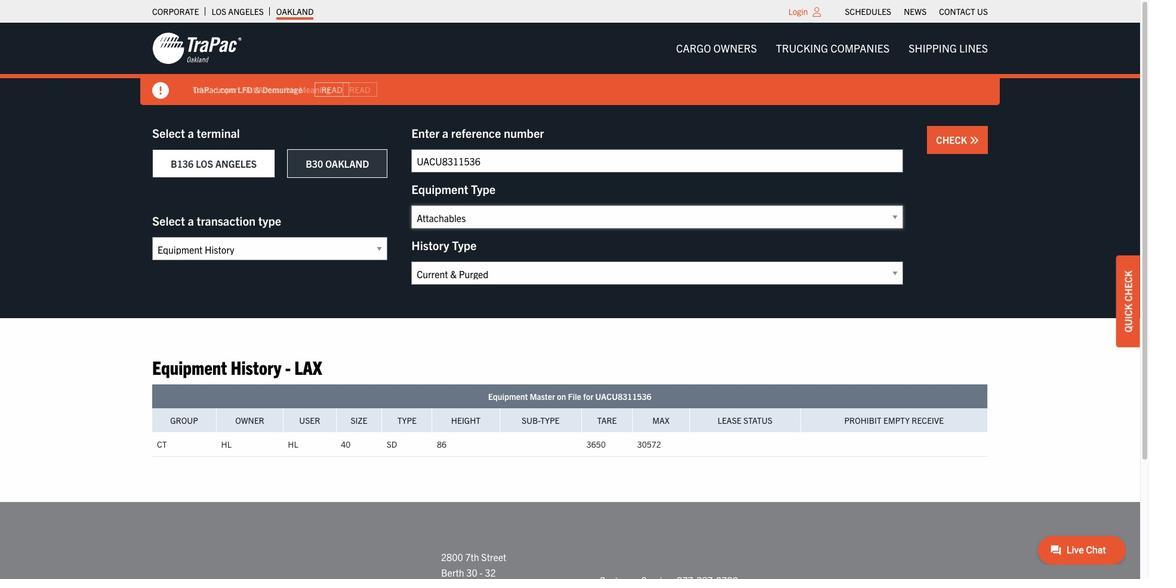 Task type: describe. For each thing, give the bounding box(es) containing it.
1 hl from the left
[[221, 439, 232, 450]]

news
[[904, 6, 927, 17]]

lax
[[295, 355, 322, 379]]

owners
[[714, 41, 757, 55]]

7th
[[465, 551, 479, 563]]

type for history type
[[452, 238, 477, 253]]

schedules link
[[845, 3, 892, 20]]

uacu8311536
[[595, 391, 652, 402]]

a for terminal
[[188, 125, 194, 140]]

reference
[[451, 125, 501, 140]]

status
[[744, 415, 773, 426]]

accessible
[[258, 84, 297, 95]]

contact us
[[939, 6, 988, 17]]

select a transaction type
[[152, 213, 281, 228]]

equipment type
[[412, 182, 496, 196]]

transaction
[[197, 213, 256, 228]]

trucking companies
[[776, 41, 890, 55]]

0 horizontal spatial solid image
[[152, 82, 169, 99]]

solid image inside check button
[[970, 136, 979, 145]]

read link for trapac.com lfd & demurrage
[[315, 82, 349, 97]]

quick check
[[1123, 271, 1134, 332]]

quick
[[1123, 304, 1134, 332]]

equipment for equipment type
[[412, 182, 468, 196]]

30
[[466, 567, 477, 579]]

2 hl from the left
[[288, 439, 298, 450]]

1 vertical spatial -
[[285, 355, 291, 379]]

1 vertical spatial oakland
[[325, 158, 369, 170]]

shipping lines
[[909, 41, 988, 55]]

oakland link
[[276, 3, 314, 20]]

oak - import not accessible meaning
[[193, 84, 331, 95]]

quick check link
[[1117, 256, 1140, 347]]

equipment history - lax
[[152, 355, 322, 379]]

type for equipment type
[[471, 182, 496, 196]]

master
[[530, 391, 555, 402]]

b30
[[306, 158, 323, 170]]

0 horizontal spatial oakland
[[276, 6, 314, 17]]

sd
[[387, 439, 397, 450]]

check inside button
[[936, 134, 970, 146]]

read for trapac.com lfd & demurrage
[[321, 84, 343, 95]]

banner containing cargo owners
[[0, 23, 1149, 105]]

shipping
[[909, 41, 957, 55]]

1 vertical spatial los
[[196, 158, 213, 170]]

2800
[[441, 551, 463, 563]]

shipping lines link
[[899, 36, 998, 60]]

sub-
[[522, 415, 541, 426]]

ct
[[157, 439, 167, 450]]

sub-type
[[522, 415, 560, 426]]

b136
[[171, 158, 194, 170]]

import
[[216, 84, 241, 95]]

corporate
[[152, 6, 199, 17]]

size
[[351, 415, 367, 426]]

read link for oak - import not accessible meaning
[[342, 82, 377, 97]]

on
[[557, 391, 566, 402]]

lease status
[[718, 415, 773, 426]]

contact
[[939, 6, 975, 17]]

not
[[243, 84, 256, 95]]

receive
[[912, 415, 944, 426]]

prohibit
[[845, 415, 882, 426]]

select for select a transaction type
[[152, 213, 185, 228]]

equipment master on file for uacu8311536
[[488, 391, 652, 402]]

street
[[481, 551, 506, 563]]

select a terminal
[[152, 125, 240, 140]]

type
[[258, 213, 281, 228]]

us
[[977, 6, 988, 17]]



Task type: vqa. For each thing, say whether or not it's contained in the screenshot.
LOGIN
yes



Task type: locate. For each thing, give the bounding box(es) containing it.
1 vertical spatial solid image
[[970, 136, 979, 145]]

0 vertical spatial check
[[936, 134, 970, 146]]

oakland right b30 at the top of page
[[325, 158, 369, 170]]

1 vertical spatial equipment
[[152, 355, 227, 379]]

a left transaction
[[188, 213, 194, 228]]

type down master
[[540, 415, 560, 426]]

enter a reference number
[[412, 125, 544, 140]]

menu bar containing cargo owners
[[667, 36, 998, 60]]

1 vertical spatial check
[[1123, 271, 1134, 302]]

3650
[[587, 439, 606, 450]]

0 vertical spatial los
[[212, 6, 226, 17]]

- right oak at the top
[[211, 84, 214, 95]]

a for reference
[[442, 125, 449, 140]]

equipment up 'sub-'
[[488, 391, 528, 402]]

check inside 'link'
[[1123, 271, 1134, 302]]

a right enter
[[442, 125, 449, 140]]

lines
[[960, 41, 988, 55]]

menu bar inside banner
[[667, 36, 998, 60]]

0 horizontal spatial check
[[936, 134, 970, 146]]

group
[[170, 415, 198, 426]]

1 horizontal spatial -
[[285, 355, 291, 379]]

1 horizontal spatial solid image
[[970, 136, 979, 145]]

footer
[[0, 502, 1140, 579]]

32
[[485, 567, 496, 579]]

0 horizontal spatial equipment
[[152, 355, 227, 379]]

footer containing 2800 7th street
[[0, 502, 1140, 579]]

los
[[212, 6, 226, 17], [196, 158, 213, 170]]

1 read link from the left
[[315, 82, 349, 97]]

terminal
[[197, 125, 240, 140]]

file
[[568, 391, 581, 402]]

b30 oakland
[[306, 158, 369, 170]]

0 vertical spatial select
[[152, 125, 185, 140]]

owner
[[235, 415, 264, 426]]

companies
[[831, 41, 890, 55]]

angeles left oakland link
[[228, 6, 264, 17]]

lease
[[718, 415, 742, 426]]

menu bar
[[839, 3, 994, 20], [667, 36, 998, 60]]

hl
[[221, 439, 232, 450], [288, 439, 298, 450]]

prohibit empty receive
[[845, 415, 944, 426]]

1 select from the top
[[152, 125, 185, 140]]

type for sub-type
[[540, 415, 560, 426]]

read right demurrage
[[321, 84, 343, 95]]

a for transaction
[[188, 213, 194, 228]]

lfd
[[238, 84, 253, 95]]

login link
[[789, 6, 808, 17]]

1 horizontal spatial hl
[[288, 439, 298, 450]]

0 vertical spatial -
[[211, 84, 214, 95]]

equipment up history type
[[412, 182, 468, 196]]

light image
[[813, 7, 821, 17]]

for
[[583, 391, 594, 402]]

read
[[321, 84, 343, 95], [349, 84, 370, 95]]

trapac.com lfd & demurrage
[[193, 84, 303, 95]]

86
[[437, 439, 447, 450]]

0 horizontal spatial -
[[211, 84, 214, 95]]

select left transaction
[[152, 213, 185, 228]]

a left terminal
[[188, 125, 194, 140]]

2 horizontal spatial -
[[480, 567, 483, 579]]

2 vertical spatial -
[[480, 567, 483, 579]]

type down enter a reference number
[[471, 182, 496, 196]]

read right meaning
[[349, 84, 370, 95]]

1 horizontal spatial history
[[412, 238, 449, 253]]

trucking
[[776, 41, 828, 55]]

select up b136
[[152, 125, 185, 140]]

1 horizontal spatial read
[[349, 84, 370, 95]]

oak
[[193, 84, 209, 95]]

corporate link
[[152, 3, 199, 20]]

0 horizontal spatial read
[[321, 84, 343, 95]]

cargo owners link
[[667, 36, 767, 60]]

oakland right los angeles
[[276, 6, 314, 17]]

history
[[412, 238, 449, 253], [231, 355, 281, 379]]

height
[[451, 415, 481, 426]]

2 select from the top
[[152, 213, 185, 228]]

2 horizontal spatial equipment
[[488, 391, 528, 402]]

contact us link
[[939, 3, 988, 20]]

history type
[[412, 238, 477, 253]]

read link right demurrage
[[315, 82, 349, 97]]

40
[[341, 439, 351, 450]]

0 vertical spatial equipment
[[412, 182, 468, 196]]

oakland image
[[152, 32, 242, 65]]

equipment for equipment master on file for uacu8311536
[[488, 391, 528, 402]]

1 vertical spatial select
[[152, 213, 185, 228]]

select
[[152, 125, 185, 140], [152, 213, 185, 228]]

read link right meaning
[[342, 82, 377, 97]]

number
[[504, 125, 544, 140]]

1 horizontal spatial oakland
[[325, 158, 369, 170]]

type right size
[[397, 415, 417, 426]]

-
[[211, 84, 214, 95], [285, 355, 291, 379], [480, 567, 483, 579]]

enter
[[412, 125, 440, 140]]

demurrage
[[262, 84, 303, 95]]

los right b136
[[196, 158, 213, 170]]

1 read from the left
[[321, 84, 343, 95]]

solid image
[[152, 82, 169, 99], [970, 136, 979, 145]]

menu bar down light image
[[667, 36, 998, 60]]

angeles down terminal
[[215, 158, 257, 170]]

b136 los angeles
[[171, 158, 257, 170]]

angeles
[[228, 6, 264, 17], [215, 158, 257, 170]]

check
[[936, 134, 970, 146], [1123, 271, 1134, 302]]

berth
[[441, 567, 464, 579]]

- left lax
[[285, 355, 291, 379]]

user
[[299, 415, 320, 426]]

los up oakland image
[[212, 6, 226, 17]]

tare
[[597, 415, 617, 426]]

schedules
[[845, 6, 892, 17]]

2 read link from the left
[[342, 82, 377, 97]]

los angeles
[[212, 6, 264, 17]]

read for oak - import not accessible meaning
[[349, 84, 370, 95]]

trucking companies link
[[767, 36, 899, 60]]

0 vertical spatial menu bar
[[839, 3, 994, 20]]

0 horizontal spatial hl
[[221, 439, 232, 450]]

0 vertical spatial angeles
[[228, 6, 264, 17]]

banner
[[0, 23, 1149, 105]]

equipment for equipment history - lax
[[152, 355, 227, 379]]

equipment
[[412, 182, 468, 196], [152, 355, 227, 379], [488, 391, 528, 402]]

check button
[[927, 126, 988, 154]]

a
[[188, 125, 194, 140], [442, 125, 449, 140], [188, 213, 194, 228]]

cargo owners
[[676, 41, 757, 55]]

1 horizontal spatial check
[[1123, 271, 1134, 302]]

0 horizontal spatial history
[[231, 355, 281, 379]]

trapac.com
[[193, 84, 236, 95]]

empty
[[884, 415, 910, 426]]

2 vertical spatial equipment
[[488, 391, 528, 402]]

equipment up group
[[152, 355, 227, 379]]

Enter a reference number text field
[[412, 149, 904, 173]]

0 vertical spatial history
[[412, 238, 449, 253]]

30572
[[637, 439, 661, 450]]

- inside "2800 7th street berth 30 - 32"
[[480, 567, 483, 579]]

1 vertical spatial angeles
[[215, 158, 257, 170]]

login
[[789, 6, 808, 17]]

type
[[471, 182, 496, 196], [452, 238, 477, 253], [397, 415, 417, 426], [540, 415, 560, 426]]

1 vertical spatial history
[[231, 355, 281, 379]]

- right 30
[[480, 567, 483, 579]]

news link
[[904, 3, 927, 20]]

&
[[255, 84, 260, 95]]

2800 7th street berth 30 - 32
[[441, 551, 506, 579]]

cargo
[[676, 41, 711, 55]]

oakland
[[276, 6, 314, 17], [325, 158, 369, 170]]

meaning
[[299, 84, 331, 95]]

select for select a terminal
[[152, 125, 185, 140]]

1 vertical spatial menu bar
[[667, 36, 998, 60]]

0 vertical spatial solid image
[[152, 82, 169, 99]]

type down equipment type
[[452, 238, 477, 253]]

1 horizontal spatial equipment
[[412, 182, 468, 196]]

read link
[[315, 82, 349, 97], [342, 82, 377, 97]]

2 read from the left
[[349, 84, 370, 95]]

menu bar up shipping
[[839, 3, 994, 20]]

0 vertical spatial oakland
[[276, 6, 314, 17]]

max
[[653, 415, 670, 426]]

menu bar containing schedules
[[839, 3, 994, 20]]

los angeles link
[[212, 3, 264, 20]]



